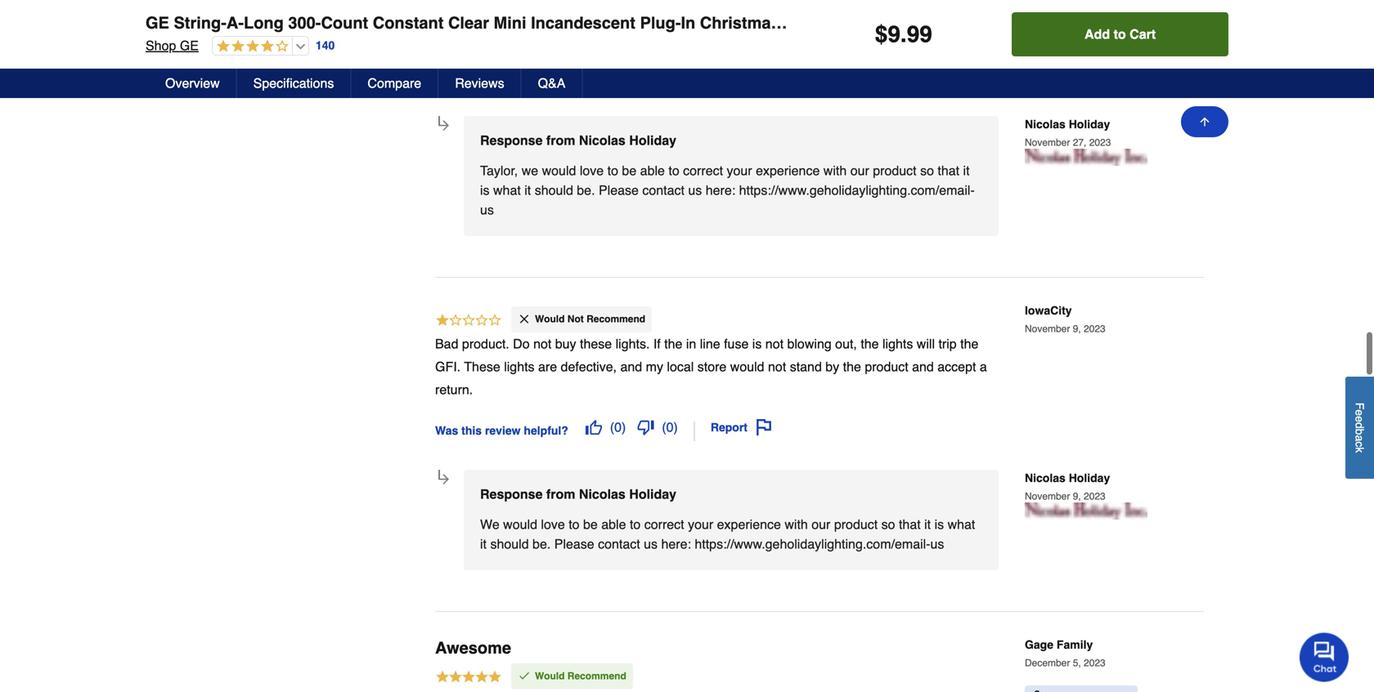 Task type: locate. For each thing, give the bounding box(es) containing it.
0 vertical spatial that
[[938, 117, 960, 132]]

so inside taylor, we would love to be able to correct your experience with our product so that it is what it should be. please contact us here: https://www.geholidaylighting.com/email- us
[[920, 117, 934, 132]]

lights left will
[[883, 290, 913, 305]]

1 vertical spatial please
[[554, 490, 594, 505]]

k
[[1353, 448, 1367, 454]]

flag image
[[756, 19, 772, 35]]

lights
[[883, 290, 913, 305], [504, 313, 535, 328]]

2 vertical spatial product
[[834, 471, 878, 486]]

0 vertical spatial review
[[485, 24, 521, 37]]

verified
[[1048, 645, 1081, 657]]

a inside bad product.  do not buy these lights.  if the in line fuse is not blowing out, the lights will trip the gfi.  these lights are defective, and my local store would not stand by the product and accept a return.
[[980, 313, 987, 328]]

would
[[542, 117, 576, 132], [730, 313, 765, 328], [503, 471, 537, 486]]

1 horizontal spatial )
[[674, 19, 678, 35]]

1 horizontal spatial ( 0 )
[[662, 19, 678, 35]]

a right accept
[[980, 313, 987, 328]]

2 vertical spatial would
[[503, 471, 537, 486]]

product
[[873, 117, 917, 132], [865, 313, 909, 328], [834, 471, 878, 486]]

0 horizontal spatial what
[[493, 136, 521, 152]]

1 november from the top
[[1025, 91, 1070, 102]]

overview button
[[149, 69, 237, 98]]

the right trip
[[960, 290, 979, 305]]

thumb up image left thumb down icon
[[586, 19, 602, 35]]

will
[[917, 290, 935, 305]]

2023 right 5,
[[1084, 611, 1106, 623]]

these
[[580, 290, 612, 305]]

0 vertical spatial was this review helpful?
[[435, 24, 568, 37]]

1 vertical spatial product
[[865, 313, 909, 328]]

1 horizontal spatial please
[[599, 136, 639, 152]]

the right if
[[664, 290, 683, 305]]

0 vertical spatial be.
[[577, 136, 595, 152]]

1 vertical spatial able
[[601, 471, 626, 486]]

review up reviews
[[485, 24, 521, 37]]

be inside we would love to be able to correct your experience with our product so that it is what it should be. please contact us here: https://www.geholidaylighting.com/email-us
[[583, 471, 598, 486]]

1 vertical spatial helpful?
[[524, 378, 568, 391]]

0 vertical spatial lights
[[883, 290, 913, 305]]

not left stand
[[768, 313, 786, 328]]

( right thumb down icon
[[662, 19, 666, 35]]

( 0 ) left thumb down icon
[[610, 19, 626, 35]]

0 vertical spatial helpful?
[[524, 24, 568, 37]]

0 horizontal spatial would
[[503, 471, 537, 486]]

our inside taylor, we would love to be able to correct your experience with our product so that it is what it should be. please contact us here: https://www.geholidaylighting.com/email- us
[[851, 117, 869, 132]]

2023 right 9,
[[1084, 277, 1106, 289]]

correct inside we would love to be able to correct your experience with our product so that it is what it should be. please contact us here: https://www.geholidaylighting.com/email-us
[[644, 471, 684, 486]]

from
[[546, 86, 575, 102]]

f e e d b a c k
[[1353, 403, 1367, 454]]

1 vertical spatial what
[[948, 471, 975, 486]]

icicle
[[785, 13, 826, 32]]

0 horizontal spatial is
[[480, 136, 490, 152]]

holiday up 27,
[[1069, 71, 1110, 84]]

add to cart button
[[1012, 12, 1229, 56]]

recommend
[[587, 267, 646, 279]]

1 horizontal spatial able
[[640, 117, 665, 132]]

lights down do
[[504, 313, 535, 328]]

buy
[[555, 290, 576, 305]]

chat invite button image
[[1300, 633, 1350, 683]]

( 0 ) for thumb down icon
[[662, 19, 678, 35]]

0 left thumb down icon
[[614, 19, 622, 35]]

( 0 ) left in
[[662, 19, 678, 35]]

e up b
[[1353, 417, 1367, 423]]

please inside taylor, we would love to be able to correct your experience with our product so that it is what it should be. please contact us here: https://www.geholidaylighting.com/email- us
[[599, 136, 639, 152]]

verified purchaser
[[1048, 645, 1128, 657]]

2 ( 0 ) from the left
[[662, 19, 678, 35]]

the right by
[[843, 313, 861, 328]]

able inside we would love to be able to correct your experience with our product so that it is what it should be. please contact us here: https://www.geholidaylighting.com/email-us
[[601, 471, 626, 486]]

0 vertical spatial was
[[435, 24, 458, 37]]

1 horizontal spatial so
[[920, 117, 934, 132]]

1 vertical spatial be.
[[533, 490, 551, 505]]

helpful? down are
[[524, 378, 568, 391]]

2 was this review helpful? from the top
[[435, 378, 568, 391]]

was this review helpful? up reviews
[[435, 24, 568, 37]]

this left mini
[[462, 24, 482, 37]]

1 vertical spatial here:
[[661, 490, 691, 505]]

report button
[[705, 13, 778, 41]]

easy
[[541, 647, 568, 662]]

review
[[485, 24, 521, 37], [485, 378, 521, 391]]

reviews button
[[439, 69, 522, 98]]

1 vertical spatial was this review helpful?
[[435, 378, 568, 391]]

1 vertical spatial with
[[785, 471, 808, 486]]

0 down defective,
[[614, 373, 622, 388]]

1 vertical spatial geholidaylighting image
[[1025, 456, 1148, 474]]

would inside taylor, we would love to be able to correct your experience with our product so that it is what it should be. please contact us here: https://www.geholidaylighting.com/email- us
[[542, 117, 576, 132]]

0 vertical spatial this
[[462, 24, 482, 37]]

2 arrow right image from the top
[[436, 425, 452, 441]]

1 horizontal spatial your
[[727, 117, 752, 132]]

so inside we would love to be able to correct your experience with our product so that it is what it should be. please contact us here: https://www.geholidaylighting.com/email-us
[[882, 471, 895, 486]]

correct inside taylor, we would love to be able to correct your experience with our product so that it is what it should be. please contact us here: https://www.geholidaylighting.com/email- us
[[683, 117, 723, 132]]

would right we
[[542, 117, 576, 132]]

we
[[522, 117, 538, 132]]

able
[[640, 117, 665, 132], [601, 471, 626, 486]]

https://www.geholidaylighting.com/email- inside taylor, we would love to be able to correct your experience with our product so that it is what it should be. please contact us here: https://www.geholidaylighting.com/email- us
[[739, 136, 975, 152]]

should down we
[[535, 136, 573, 152]]

1 vertical spatial be
[[583, 471, 598, 486]]

(
[[610, 19, 614, 35], [662, 19, 666, 35], [610, 373, 614, 388]]

not left blowing
[[766, 290, 784, 305]]

0 horizontal spatial able
[[601, 471, 626, 486]]

0 vertical spatial a
[[980, 313, 987, 328]]

here: inside we would love to be able to correct your experience with our product so that it is what it should be. please contact us here: https://www.geholidaylighting.com/email-us
[[661, 490, 691, 505]]

was this review helpful?
[[435, 24, 568, 37], [435, 378, 568, 391]]

1 vertical spatial our
[[812, 471, 831, 486]]

and down the lights.
[[620, 313, 642, 328]]

0 vertical spatial your
[[727, 117, 752, 132]]

0 horizontal spatial our
[[812, 471, 831, 486]]

1 vertical spatial ge
[[180, 38, 199, 53]]

1 vertical spatial thumb up image
[[586, 689, 602, 693]]

1 horizontal spatial be
[[622, 117, 637, 132]]

)
[[622, 19, 626, 35], [674, 19, 678, 35]]

with inside taylor, we would love to be able to correct your experience with our product so that it is what it should be. please contact us here: https://www.geholidaylighting.com/email- us
[[824, 117, 847, 132]]

0 horizontal spatial holiday
[[629, 86, 677, 102]]

0 vertical spatial arrow right image
[[436, 71, 452, 87]]

0 left in
[[666, 19, 674, 35]]

would not recommend
[[535, 267, 646, 279]]

arrow right image
[[436, 71, 452, 87], [436, 425, 452, 441]]

0 vertical spatial what
[[493, 136, 521, 152]]

november
[[1025, 91, 1070, 102], [1025, 277, 1070, 289]]

by
[[826, 313, 839, 328]]

0 horizontal spatial be
[[583, 471, 598, 486]]

1 vertical spatial correct
[[644, 471, 684, 486]]

1 vertical spatial should
[[490, 490, 529, 505]]

holiday inside nicolas holiday november 27, 2023
[[1069, 71, 1110, 84]]

0 horizontal spatial and
[[620, 313, 642, 328]]

reviews
[[455, 76, 504, 91]]

1 ) from the left
[[622, 19, 626, 35]]

plug-
[[640, 13, 681, 32]]

your inside we would love to be able to correct your experience with our product so that it is what it should be. please contact us here: https://www.geholidaylighting.com/email-us
[[688, 471, 713, 486]]

thumb up image
[[586, 19, 602, 35], [586, 689, 602, 693]]

0 vertical spatial so
[[920, 117, 934, 132]]

1 vertical spatial nicolas
[[579, 86, 626, 102]]

experience
[[756, 117, 820, 132], [717, 471, 781, 486]]

be inside taylor, we would love to be able to correct your experience with our product so that it is what it should be. please contact us here: https://www.geholidaylighting.com/email- us
[[622, 117, 637, 132]]

if
[[653, 290, 661, 305]]

your
[[727, 117, 752, 132], [688, 471, 713, 486]]

0 vertical spatial able
[[640, 117, 665, 132]]

was down return.
[[435, 378, 458, 391]]

holiday down thumb down icon
[[629, 86, 677, 102]]

0 vertical spatial 2023
[[1089, 91, 1111, 102]]

1 vertical spatial 2023
[[1084, 277, 1106, 289]]

arrow right image for taylor, we would love to be able to correct your experience with our product so that it is what it should be. please contact us here: https://www.geholidaylighting.com/email- us
[[436, 71, 452, 87]]

) left in
[[674, 19, 678, 35]]

1 horizontal spatial should
[[535, 136, 573, 152]]

should inside we would love to be able to correct your experience with our product so that it is what it should be. please contact us here: https://www.geholidaylighting.com/email-us
[[490, 490, 529, 505]]

stand
[[790, 313, 822, 328]]

e
[[1353, 410, 1367, 417], [1353, 417, 1367, 423]]

q&a
[[538, 76, 566, 91]]

1 vertical spatial this
[[462, 378, 482, 391]]

should inside taylor, we would love to be able to correct your experience with our product so that it is what it should be. please contact us here: https://www.geholidaylighting.com/email- us
[[535, 136, 573, 152]]

1 vertical spatial would
[[730, 313, 765, 328]]

that inside we would love to be able to correct your experience with our product so that it is what it should be. please contact us here: https://www.geholidaylighting.com/email-us
[[899, 471, 921, 486]]

geholidaylighting image
[[1025, 102, 1148, 120], [1025, 456, 1148, 474]]

0 vertical spatial geholidaylighting image
[[1025, 102, 1148, 120]]

ge string-a-long 300-count constant clear mini incandescent plug-in christmas icicle lights
[[146, 13, 879, 32]]

0 horizontal spatial so
[[882, 471, 895, 486]]

please
[[599, 136, 639, 152], [554, 490, 594, 505]]

3.9 stars image
[[213, 39, 289, 54]]

shop ge
[[146, 38, 199, 53]]

correct
[[683, 117, 723, 132], [644, 471, 684, 486]]

review down the these
[[485, 378, 521, 391]]

to inside button
[[1114, 27, 1126, 42]]

great.
[[474, 647, 507, 662]]

1 vertical spatial experience
[[717, 471, 781, 486]]

thumb up image down the install.
[[586, 689, 602, 693]]

love down response from nicolas holiday
[[580, 117, 604, 132]]

1 horizontal spatial our
[[851, 117, 869, 132]]

would inside bad product.  do not buy these lights.  if the in line fuse is not blowing out, the lights will trip the gfi.  these lights are defective, and my local store would not stand by the product and accept a return.
[[730, 313, 765, 328]]

1 arrow right image from the top
[[436, 71, 452, 87]]

1 vertical spatial lights
[[504, 313, 535, 328]]

love
[[580, 117, 604, 132], [541, 471, 565, 486]]

was this review helpful? down return.
[[435, 378, 568, 391]]

0 vertical spatial please
[[599, 136, 639, 152]]

with
[[824, 117, 847, 132], [785, 471, 808, 486]]

) left thumb down icon
[[622, 19, 626, 35]]

1 this from the top
[[462, 24, 482, 37]]

arrow up image
[[1198, 115, 1212, 128]]

1 vertical spatial november
[[1025, 277, 1070, 289]]

0 vertical spatial should
[[535, 136, 573, 152]]

not
[[568, 267, 584, 279]]

1 vertical spatial your
[[688, 471, 713, 486]]

1 vertical spatial contact
[[598, 490, 640, 505]]

a-
[[227, 13, 244, 32]]

0 vertical spatial contact
[[642, 136, 685, 152]]

1 horizontal spatial what
[[948, 471, 975, 486]]

close image
[[518, 266, 531, 279]]

local
[[667, 313, 694, 328]]

was
[[435, 24, 458, 37], [435, 378, 458, 391]]

1 ( 0 ) from the left
[[610, 19, 626, 35]]

1 and from the left
[[620, 313, 642, 328]]

1 horizontal spatial would
[[542, 117, 576, 132]]

0 horizontal spatial lights
[[504, 313, 535, 328]]

2 ) from the left
[[674, 19, 678, 35]]

product inside we would love to be able to correct your experience with our product so that it is what it should be. please contact us here: https://www.geholidaylighting.com/email-us
[[834, 471, 878, 486]]

would right the we
[[503, 471, 537, 486]]

taylor,
[[480, 117, 518, 132]]

trip
[[939, 290, 957, 305]]

) for 1st "thumb up" image from the top of the page
[[622, 19, 626, 35]]

are
[[538, 313, 557, 328]]

2 horizontal spatial would
[[730, 313, 765, 328]]

not right do
[[533, 290, 552, 305]]

was up reviews
[[435, 24, 458, 37]]

contact
[[642, 136, 685, 152], [598, 490, 640, 505]]

1 vertical spatial was
[[435, 378, 458, 391]]

1 horizontal spatial contact
[[642, 136, 685, 152]]

( 0 ) for 1st "thumb up" image from the top of the page
[[610, 19, 626, 35]]

0 vertical spatial correct
[[683, 117, 723, 132]]

2 review from the top
[[485, 378, 521, 391]]

mini
[[494, 13, 526, 32]]

so
[[920, 117, 934, 132], [882, 471, 895, 486]]

2023
[[1089, 91, 1111, 102], [1084, 277, 1106, 289], [1084, 611, 1106, 623]]

helpful? up the q&a
[[524, 24, 568, 37]]

1 horizontal spatial with
[[824, 117, 847, 132]]

2 was from the top
[[435, 378, 458, 391]]

nicolas
[[1025, 71, 1066, 84], [579, 86, 626, 102]]

we
[[480, 471, 500, 486]]

would
[[535, 267, 565, 279]]

0 horizontal spatial nicolas
[[579, 86, 626, 102]]

it
[[963, 117, 970, 132], [525, 136, 531, 152], [924, 471, 931, 486], [480, 490, 487, 505]]

1 vertical spatial arrow right image
[[436, 425, 452, 441]]

november left 27,
[[1025, 91, 1070, 102]]

0 horizontal spatial ge
[[146, 13, 169, 32]]

1 horizontal spatial that
[[938, 117, 960, 132]]

lights
[[830, 13, 879, 32]]

1 horizontal spatial is
[[752, 290, 762, 305]]

0 vertical spatial thumb up image
[[586, 19, 602, 35]]

helpful?
[[524, 24, 568, 37], [524, 378, 568, 391]]

0 vertical spatial would
[[542, 117, 576, 132]]

2023 for december 5, 2023
[[1084, 611, 1106, 623]]

a up k
[[1353, 436, 1367, 442]]

should down the we
[[490, 490, 529, 505]]

2 horizontal spatial is
[[935, 471, 944, 486]]

1 vertical spatial is
[[752, 290, 762, 305]]

a
[[980, 313, 987, 328], [1353, 436, 1367, 442]]

0 vertical spatial be
[[622, 117, 637, 132]]

is inside we would love to be able to correct your experience with our product so that it is what it should be. please contact us here: https://www.geholidaylighting.com/email-us
[[935, 471, 944, 486]]

ge down string- in the left of the page
[[180, 38, 199, 53]]

2023 inside nicolas holiday november 27, 2023
[[1089, 91, 1111, 102]]

0 vertical spatial november
[[1025, 91, 1070, 102]]

300-
[[288, 13, 321, 32]]

and down will
[[912, 313, 934, 328]]

1 horizontal spatial here:
[[706, 136, 736, 152]]

love right the we
[[541, 471, 565, 486]]

0 horizontal spatial that
[[899, 471, 921, 486]]

product inside taylor, we would love to be able to correct your experience with our product so that it is what it should be. please contact us here: https://www.geholidaylighting.com/email- us
[[873, 117, 917, 132]]

1 vertical spatial holiday
[[629, 86, 677, 102]]

november left 9,
[[1025, 277, 1070, 289]]

our inside we would love to be able to correct your experience with our product so that it is what it should be. please contact us here: https://www.geholidaylighting.com/email-us
[[812, 471, 831, 486]]

clear
[[448, 13, 489, 32]]

we would love to be able to correct your experience with our product so that it is what it should be. please contact us here: https://www.geholidaylighting.com/email-us
[[480, 471, 975, 505]]

this down return.
[[462, 378, 482, 391]]

5,
[[1073, 611, 1081, 623]]

specifications
[[253, 76, 334, 91]]

0 vertical spatial our
[[851, 117, 869, 132]]

2 vertical spatial 2023
[[1084, 611, 1106, 623]]

ge up shop
[[146, 13, 169, 32]]

very
[[511, 647, 537, 662]]

140
[[316, 39, 335, 52]]

would down "fuse"
[[730, 313, 765, 328]]

and
[[620, 313, 642, 328], [912, 313, 934, 328]]

0 vertical spatial is
[[480, 136, 490, 152]]

product inside bad product.  do not buy these lights.  if the in line fuse is not blowing out, the lights will trip the gfi.  these lights are defective, and my local store would not stand by the product and accept a return.
[[865, 313, 909, 328]]

1 horizontal spatial and
[[912, 313, 934, 328]]

1 horizontal spatial be.
[[577, 136, 595, 152]]

1 horizontal spatial holiday
[[1069, 71, 1110, 84]]

0 vertical spatial https://www.geholidaylighting.com/email-
[[739, 136, 975, 152]]

1 star image
[[435, 266, 502, 284]]

1 vertical spatial so
[[882, 471, 895, 486]]

0 horizontal spatial please
[[554, 490, 594, 505]]

99
[[907, 21, 932, 47]]

2023 right 27,
[[1089, 91, 1111, 102]]

e up d
[[1353, 410, 1367, 417]]

0 horizontal spatial be.
[[533, 490, 551, 505]]

1 horizontal spatial a
[[1353, 436, 1367, 442]]



Task type: vqa. For each thing, say whether or not it's contained in the screenshot.
this
yes



Task type: describe. For each thing, give the bounding box(es) containing it.
looks
[[435, 647, 470, 662]]

9
[[888, 21, 901, 47]]

nicolas inside nicolas holiday november 27, 2023
[[1025, 71, 1066, 84]]

2 november from the top
[[1025, 277, 1070, 289]]

contact inside we would love to be able to correct your experience with our product so that it is what it should be. please contact us here: https://www.geholidaylighting.com/email-us
[[598, 490, 640, 505]]

2 e from the top
[[1353, 417, 1367, 423]]

the right out,
[[861, 290, 879, 305]]

d
[[1353, 423, 1367, 429]]

these
[[464, 313, 500, 328]]

return.
[[435, 336, 473, 351]]

2 thumb up image from the top
[[586, 689, 602, 693]]

$ 9 . 99
[[875, 21, 932, 47]]

blowing
[[787, 290, 832, 305]]

be. inside we would love to be able to correct your experience with our product so that it is what it should be. please contact us here: https://www.geholidaylighting.com/email-us
[[533, 490, 551, 505]]

experience inside we would love to be able to correct your experience with our product so that it is what it should be. please contact us here: https://www.geholidaylighting.com/email-us
[[717, 471, 781, 486]]

1 helpful? from the top
[[524, 24, 568, 37]]

add
[[1085, 27, 1110, 42]]

accept
[[938, 313, 976, 328]]

looks great. very easy to install.
[[435, 647, 624, 662]]

christmas
[[700, 13, 780, 32]]

5 out of 5 stars element
[[435, 621, 505, 643]]

response from nicolas holiday
[[480, 86, 677, 102]]

q&a button
[[522, 69, 583, 98]]

( down defective,
[[610, 373, 614, 388]]

f e e d b a c k button
[[1346, 377, 1374, 479]]

2023 for november 9, 2023
[[1084, 277, 1106, 289]]

nicolas holiday november 27, 2023
[[1025, 71, 1111, 102]]

shop
[[146, 38, 176, 53]]

compare
[[368, 76, 421, 91]]

2 and from the left
[[912, 313, 934, 328]]

please inside we would love to be able to correct your experience with our product so that it is what it should be. please contact us here: https://www.geholidaylighting.com/email-us
[[554, 490, 594, 505]]

constant
[[373, 13, 444, 32]]

out,
[[835, 290, 857, 305]]

love inside we would love to be able to correct your experience with our product so that it is what it should be. please contact us here: https://www.geholidaylighting.com/email-us
[[541, 471, 565, 486]]

f
[[1353, 403, 1367, 410]]

november inside nicolas holiday november 27, 2023
[[1025, 91, 1070, 102]]

able inside taylor, we would love to be able to correct your experience with our product so that it is what it should be. please contact us here: https://www.geholidaylighting.com/email- us
[[640, 117, 665, 132]]

thumb down image
[[637, 19, 654, 35]]

27,
[[1073, 91, 1087, 102]]

fuse
[[724, 290, 749, 305]]

2 this from the top
[[462, 378, 482, 391]]

store
[[698, 313, 727, 328]]

would inside we would love to be able to correct your experience with our product so that it is what it should be. please contact us here: https://www.geholidaylighting.com/email-us
[[503, 471, 537, 486]]

report
[[711, 21, 748, 34]]

1 horizontal spatial ge
[[180, 38, 199, 53]]

december 5, 2023
[[1025, 611, 1106, 623]]

line
[[700, 290, 720, 305]]

add to cart
[[1085, 27, 1156, 42]]

november 9, 2023
[[1025, 277, 1106, 289]]

compare button
[[351, 69, 439, 98]]

do
[[513, 290, 530, 305]]

contact inside taylor, we would love to be able to correct your experience with our product so that it is what it should be. please contact us here: https://www.geholidaylighting.com/email- us
[[642, 136, 685, 152]]

verified purchaser icon image
[[1032, 645, 1045, 658]]

december
[[1025, 611, 1070, 623]]

lights.
[[616, 290, 650, 305]]

count
[[321, 13, 368, 32]]

awesome
[[435, 593, 511, 611]]

what inside taylor, we would love to be able to correct your experience with our product so that it is what it should be. please contact us here: https://www.geholidaylighting.com/email- us
[[493, 136, 521, 152]]

long
[[244, 13, 284, 32]]

cart
[[1130, 27, 1156, 42]]

that inside taylor, we would love to be able to correct your experience with our product so that it is what it should be. please contact us here: https://www.geholidaylighting.com/email- us
[[938, 117, 960, 132]]

is inside taylor, we would love to be able to correct your experience with our product so that it is what it should be. please contact us here: https://www.geholidaylighting.com/email- us
[[480, 136, 490, 152]]

love inside taylor, we would love to be able to correct your experience with our product so that it is what it should be. please contact us here: https://www.geholidaylighting.com/email- us
[[580, 117, 604, 132]]

what inside we would love to be able to correct your experience with our product so that it is what it should be. please contact us here: https://www.geholidaylighting.com/email-us
[[948, 471, 975, 486]]

1 was from the top
[[435, 24, 458, 37]]

2 geholidaylighting image from the top
[[1025, 456, 1148, 474]]

be. inside taylor, we would love to be able to correct your experience with our product so that it is what it should be. please contact us here: https://www.geholidaylighting.com/email- us
[[577, 136, 595, 152]]

here: inside taylor, we would love to be able to correct your experience with our product so that it is what it should be. please contact us here: https://www.geholidaylighting.com/email- us
[[706, 136, 736, 152]]

overview
[[165, 76, 220, 91]]

1 review from the top
[[485, 24, 521, 37]]

) for thumb down icon
[[674, 19, 678, 35]]

taylor, we would love to be able to correct your experience with our product so that it is what it should be. please contact us here: https://www.geholidaylighting.com/email- us
[[480, 117, 975, 171]]

bad product.  do not buy these lights.  if the in line fuse is not blowing out, the lights will trip the gfi.  these lights are defective, and my local store would not stand by the product and accept a return.
[[435, 290, 987, 351]]

1 geholidaylighting image from the top
[[1025, 102, 1148, 120]]

https://www.geholidaylighting.com/email- inside we would love to be able to correct your experience with our product so that it is what it should be. please contact us here: https://www.geholidaylighting.com/email-us
[[695, 490, 931, 505]]

incandescent
[[531, 13, 636, 32]]

1 thumb up image from the top
[[586, 19, 602, 35]]

in
[[681, 13, 696, 32]]

2 helpful? from the top
[[524, 378, 568, 391]]

your inside taylor, we would love to be able to correct your experience with our product so that it is what it should be. please contact us here: https://www.geholidaylighting.com/email- us
[[727, 117, 752, 132]]

( left thumb down icon
[[610, 19, 614, 35]]

9,
[[1073, 277, 1081, 289]]

1 was this review helpful? from the top
[[435, 24, 568, 37]]

is inside bad product.  do not buy these lights.  if the in line fuse is not blowing out, the lights will trip the gfi.  these lights are defective, and my local store would not stand by the product and accept a return.
[[752, 290, 762, 305]]

bad
[[435, 290, 458, 305]]

purchaser
[[1083, 645, 1128, 657]]

string-
[[174, 13, 227, 32]]

a inside button
[[1353, 436, 1367, 442]]

response
[[480, 86, 543, 102]]

experience inside taylor, we would love to be able to correct your experience with our product so that it is what it should be. please contact us here: https://www.geholidaylighting.com/email- us
[[756, 117, 820, 132]]

install.
[[587, 647, 624, 662]]

b
[[1353, 429, 1367, 436]]

product.
[[462, 290, 509, 305]]

with inside we would love to be able to correct your experience with our product so that it is what it should be. please contact us here: https://www.geholidaylighting.com/email-us
[[785, 471, 808, 486]]

$
[[875, 21, 888, 47]]

in
[[686, 290, 696, 305]]

specifications button
[[237, 69, 351, 98]]

arrow right image for we would love to be able to correct your experience with our product so that it is what it should be. please contact us here: https://www.geholidaylighting.com/email-us
[[436, 425, 452, 441]]

0 for 1st "thumb up" image from the top of the page
[[614, 19, 622, 35]]

gfi.
[[435, 313, 461, 328]]

( 0
[[610, 373, 622, 388]]

1 e from the top
[[1353, 410, 1367, 417]]

defective,
[[561, 313, 617, 328]]

.
[[901, 21, 907, 47]]

my
[[646, 313, 663, 328]]

1 horizontal spatial lights
[[883, 290, 913, 305]]

c
[[1353, 442, 1367, 448]]

0 vertical spatial ge
[[146, 13, 169, 32]]

0 for thumb down icon
[[666, 19, 674, 35]]



